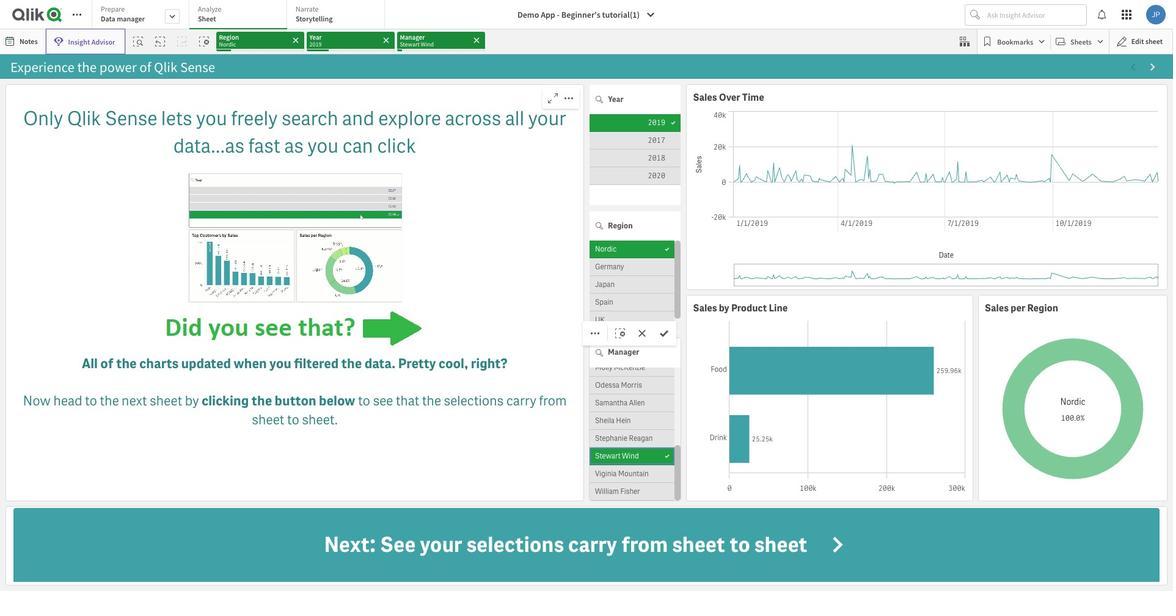 Task type: describe. For each thing, give the bounding box(es) containing it.
only
[[23, 106, 63, 131]]

see
[[380, 531, 416, 560]]

product
[[732, 302, 767, 315]]

selections tool image
[[961, 37, 970, 46]]

only qlik sense lets you freely search and explore across all your data...as fast as you can click
[[23, 106, 567, 159]]

japan
[[595, 280, 615, 290]]

viginia
[[595, 469, 617, 479]]

clicking
[[202, 393, 249, 410]]

tab list containing prepare
[[92, 0, 389, 31]]

head
[[53, 393, 82, 410]]

spain alternative. 4 of 7 row
[[590, 294, 675, 312]]

year for year 2019
[[310, 33, 322, 42]]

manager
[[117, 14, 145, 23]]

line
[[769, 302, 788, 315]]

below
[[319, 393, 355, 410]]

mountain
[[618, 469, 649, 479]]

freely
[[231, 106, 278, 131]]

next: see your selections carry from sheet to sheet
[[324, 531, 808, 560]]

data
[[101, 14, 115, 23]]

james peterson image
[[1147, 5, 1166, 24]]

all of the charts updated when you filtered the data. pretty cool, right?
[[82, 355, 508, 373]]

molly mckenzie alternative. 11 of 19 row
[[590, 359, 675, 377]]

odessa
[[595, 381, 620, 390]]

notes
[[20, 37, 38, 46]]

notes button
[[2, 32, 43, 51]]

updated
[[181, 355, 231, 373]]

stephanie
[[595, 434, 628, 443]]

edit sheet
[[1132, 37, 1163, 46]]

application containing only qlik sense lets you freely search and explore across all your
[[6, 84, 584, 502]]

sales for sales by product line
[[693, 302, 717, 315]]

sheila hein
[[595, 416, 631, 426]]

wind inside manager stewart wind
[[421, 40, 434, 48]]

the left data.
[[341, 355, 362, 373]]

uk
[[595, 316, 605, 325]]

next:
[[324, 531, 376, 560]]

narrate
[[296, 4, 319, 13]]

search
[[282, 106, 338, 131]]

all
[[505, 106, 525, 131]]

to see that the selections carry from sheet to sheet.
[[252, 393, 567, 429]]

allen
[[629, 398, 645, 408]]

your inside button
[[420, 531, 463, 560]]

Ask Insight Advisor text field
[[985, 5, 1087, 24]]

odessa morris alternative. 12 of 19 row
[[590, 377, 675, 395]]

wind inside row
[[622, 451, 639, 461]]

can
[[343, 133, 373, 159]]

morris
[[621, 381, 642, 390]]

sheila
[[595, 416, 615, 426]]

of
[[100, 355, 113, 373]]

odessa morris
[[595, 381, 642, 390]]

sales for sales over time
[[693, 91, 717, 104]]

next sheet: product details image
[[1149, 62, 1158, 72]]

sense
[[105, 106, 157, 131]]

2018
[[648, 153, 666, 163]]

viginia mountain
[[595, 469, 649, 479]]

2019 inside 2019 selected. 1 of 5 row
[[648, 118, 666, 128]]

button
[[275, 393, 316, 410]]

year for year
[[608, 94, 624, 104]]

-
[[557, 9, 560, 20]]

to inside button
[[730, 531, 751, 560]]

advisor
[[91, 37, 115, 46]]

clear selection for field: year image
[[383, 37, 390, 44]]

see
[[373, 393, 393, 410]]

fast
[[248, 133, 280, 159]]

sales for sales per region
[[985, 302, 1009, 315]]

2020
[[648, 171, 666, 181]]

now
[[23, 393, 51, 410]]

2019 selected. 1 of 5 row
[[590, 114, 681, 132]]

2017
[[648, 136, 666, 145]]

explore
[[378, 106, 441, 131]]

manager stewart wind
[[400, 33, 434, 48]]

0 horizontal spatial you
[[196, 106, 227, 131]]

spain
[[595, 298, 614, 308]]

stephanie reagan
[[595, 434, 653, 443]]

year 2019
[[310, 33, 322, 48]]

mckenzie
[[614, 363, 645, 373]]

fisher
[[621, 487, 640, 497]]

region for region nordic
[[219, 33, 239, 42]]

tutorial(1)
[[602, 9, 640, 20]]

filtered
[[294, 355, 339, 373]]

smart search image
[[134, 37, 143, 46]]

app
[[541, 9, 556, 20]]

from inside button
[[622, 531, 668, 560]]

sheets
[[1071, 37, 1092, 46]]

selections inside button
[[467, 531, 564, 560]]

across
[[445, 106, 501, 131]]

stewart inside stewart wind selected. 16 of 19 row
[[595, 451, 621, 461]]

time
[[743, 91, 765, 104]]

carry inside button
[[568, 531, 617, 560]]



Task type: locate. For each thing, give the bounding box(es) containing it.
insight
[[68, 37, 90, 46]]

wind down stephanie reagan alternative. 15 of 19 'row'
[[622, 451, 639, 461]]

manager inside manager stewart wind
[[400, 33, 425, 42]]

0 vertical spatial stewart
[[400, 40, 420, 48]]

1 horizontal spatial from
[[622, 531, 668, 560]]

sheet.
[[302, 411, 338, 429]]

carry inside 'to see that the selections carry from sheet to sheet.'
[[507, 393, 537, 410]]

sales per region application
[[978, 296, 1168, 502]]

manager for manager
[[608, 347, 640, 358]]

stewart right clear selection for field: year 'image'
[[400, 40, 420, 48]]

nordic
[[219, 40, 236, 48], [595, 245, 617, 254]]

next
[[122, 393, 147, 410]]

year
[[310, 33, 322, 42], [608, 94, 624, 104]]

wind right clear selection for field: year 'image'
[[421, 40, 434, 48]]

the right that
[[422, 393, 441, 410]]

samantha
[[595, 398, 628, 408]]

region right per at right
[[1028, 302, 1059, 315]]

year up 2019 selected. 1 of 5 row at the top
[[608, 94, 624, 104]]

prepare
[[101, 4, 125, 13]]

and
[[342, 106, 374, 131]]

nordic inside region nordic
[[219, 40, 236, 48]]

william
[[595, 487, 619, 497]]

analyze sheet
[[198, 4, 222, 23]]

1 vertical spatial manager
[[608, 347, 640, 358]]

next: see your selections carry from sheet to sheet application
[[0, 0, 1174, 592], [6, 507, 1168, 586]]

by
[[719, 302, 730, 315], [185, 393, 199, 410]]

sales inside application
[[693, 91, 717, 104]]

1 horizontal spatial you
[[270, 355, 291, 373]]

0 vertical spatial by
[[719, 302, 730, 315]]

sales per region
[[985, 302, 1059, 315]]

stephanie reagan alternative. 15 of 19 row
[[590, 430, 675, 448]]

0 horizontal spatial region
[[219, 33, 239, 42]]

0 vertical spatial region
[[219, 33, 239, 42]]

from
[[539, 393, 567, 410], [622, 531, 668, 560]]

samantha allen
[[595, 398, 645, 408]]

molly mckenzie
[[595, 363, 645, 373]]

by inside application
[[185, 393, 199, 410]]

1 vertical spatial by
[[185, 393, 199, 410]]

2017 alternative. 2 of 5 row
[[590, 132, 681, 150]]

from inside 'to see that the selections carry from sheet to sheet.'
[[539, 393, 567, 410]]

1 vertical spatial carry
[[568, 531, 617, 560]]

sheet
[[1146, 37, 1163, 46], [150, 393, 182, 410], [252, 411, 284, 429], [673, 531, 726, 560], [755, 531, 808, 560]]

edit sheet button
[[1109, 29, 1174, 54]]

manager right clear selection for field: year 'image'
[[400, 33, 425, 42]]

your right all
[[528, 106, 567, 131]]

clear selection for field: region image
[[292, 37, 300, 44]]

storytelling
[[296, 14, 333, 23]]

0 horizontal spatial stewart
[[400, 40, 420, 48]]

0 horizontal spatial carry
[[507, 393, 537, 410]]

sales over time application
[[687, 84, 1168, 291]]

year down storytelling
[[310, 33, 322, 42]]

0 horizontal spatial by
[[185, 393, 199, 410]]

demo app - beginner's tutorial(1) button
[[510, 5, 663, 24]]

manager up the molly mckenzie
[[608, 347, 640, 358]]

0 vertical spatial your
[[528, 106, 567, 131]]

click
[[377, 133, 417, 159]]

nordic selected. 1 of 7 row
[[590, 241, 675, 259]]

1 horizontal spatial 2019
[[648, 118, 666, 128]]

germany alternative. 2 of 7 row
[[590, 259, 675, 276]]

now head to the next sheet by clicking the button below
[[23, 393, 355, 410]]

1 horizontal spatial wind
[[622, 451, 639, 461]]

0 horizontal spatial your
[[420, 531, 463, 560]]

molly
[[595, 363, 613, 373]]

bookmarks button
[[981, 32, 1048, 51]]

0 vertical spatial carry
[[507, 393, 537, 410]]

0 horizontal spatial from
[[539, 393, 567, 410]]

carry down the right?
[[507, 393, 537, 410]]

0 horizontal spatial nordic
[[219, 40, 236, 48]]

1 vertical spatial stewart
[[595, 451, 621, 461]]

to
[[85, 393, 97, 410], [358, 393, 370, 410], [287, 411, 299, 429], [730, 531, 751, 560]]

the right of
[[116, 355, 137, 373]]

analyze
[[198, 4, 222, 13]]

region for region
[[608, 221, 633, 231]]

step back image
[[156, 37, 165, 46]]

reagan
[[629, 434, 653, 443]]

nordic right "clear all selections" icon
[[219, 40, 236, 48]]

1 vertical spatial nordic
[[595, 245, 617, 254]]

1 vertical spatial you
[[308, 133, 339, 159]]

1 horizontal spatial by
[[719, 302, 730, 315]]

when
[[234, 355, 267, 373]]

sheet
[[198, 14, 216, 23]]

japan alternative. 3 of 7 row
[[590, 276, 675, 294]]

stewart wind
[[595, 451, 639, 461]]

demo
[[518, 9, 539, 20]]

over
[[719, 91, 741, 104]]

insight advisor button
[[46, 29, 126, 54]]

0 vertical spatial manager
[[400, 33, 425, 42]]

hein
[[616, 416, 631, 426]]

demo app - beginner's tutorial(1)
[[518, 9, 640, 20]]

region up "nordic selected. 1 of 7" row
[[608, 221, 633, 231]]

sales
[[693, 91, 717, 104], [693, 302, 717, 315], [985, 302, 1009, 315]]

sales by product line application
[[687, 296, 974, 502]]

manager for manager stewart wind
[[400, 33, 425, 42]]

stewart
[[400, 40, 420, 48], [595, 451, 621, 461]]

1 vertical spatial region
[[608, 221, 633, 231]]

1 horizontal spatial stewart
[[595, 451, 621, 461]]

william fisher
[[595, 487, 640, 497]]

1 horizontal spatial year
[[608, 94, 624, 104]]

bookmarks
[[998, 37, 1034, 46]]

right?
[[471, 355, 508, 373]]

0 horizontal spatial 2019
[[310, 40, 322, 48]]

per
[[1011, 302, 1026, 315]]

0 horizontal spatial wind
[[421, 40, 434, 48]]

from left 'samantha' at the right
[[539, 393, 567, 410]]

selections
[[444, 393, 504, 410], [467, 531, 564, 560]]

prepare data manager
[[101, 4, 145, 23]]

nordic up germany
[[595, 245, 617, 254]]

selections inside 'to see that the selections carry from sheet to sheet.'
[[444, 393, 504, 410]]

sheet inside 'to see that the selections carry from sheet to sheet.'
[[252, 411, 284, 429]]

nordic inside row
[[595, 245, 617, 254]]

next: see your selections carry from sheet to sheet button
[[13, 508, 1160, 583]]

sales by product line
[[693, 302, 788, 315]]

data.
[[365, 355, 396, 373]]

narrate storytelling
[[296, 4, 333, 23]]

2020 alternative. 4 of 5 row
[[590, 167, 681, 185]]

you up data...as
[[196, 106, 227, 131]]

2018 alternative. 3 of 5 row
[[590, 150, 681, 167]]

stewart wind selected. 16 of 19 row
[[590, 448, 675, 465]]

cool,
[[439, 355, 468, 373]]

0 vertical spatial you
[[196, 106, 227, 131]]

the left next
[[100, 393, 119, 410]]

region right "clear all selections" icon
[[219, 33, 239, 42]]

2 horizontal spatial region
[[1028, 302, 1059, 315]]

your inside only qlik sense lets you freely search and explore across all your data...as fast as you can click
[[528, 106, 567, 131]]

by left the product
[[719, 302, 730, 315]]

1 vertical spatial wind
[[622, 451, 639, 461]]

2 vertical spatial region
[[1028, 302, 1059, 315]]

1 vertical spatial 2019
[[648, 118, 666, 128]]

2019 inside year 2019
[[310, 40, 322, 48]]

sheila hein alternative. 14 of 19 row
[[590, 412, 675, 430]]

your right see
[[420, 531, 463, 560]]

tab list
[[92, 0, 389, 31]]

0 vertical spatial 2019
[[310, 40, 322, 48]]

sheets button
[[1054, 32, 1107, 51]]

0 horizontal spatial year
[[310, 33, 322, 42]]

the inside 'to see that the selections carry from sheet to sheet.'
[[422, 393, 441, 410]]

1 horizontal spatial nordic
[[595, 245, 617, 254]]

qlik
[[67, 106, 101, 131]]

wind
[[421, 40, 434, 48], [622, 451, 639, 461]]

region nordic
[[219, 33, 239, 48]]

sales left the product
[[693, 302, 717, 315]]

1 vertical spatial your
[[420, 531, 463, 560]]

uk alternative. 5 of 7 row
[[590, 312, 675, 330]]

2019 up 2017
[[648, 118, 666, 128]]

beginner's
[[562, 9, 601, 20]]

sales inside application
[[985, 302, 1009, 315]]

lets
[[161, 106, 192, 131]]

you right as on the top left of the page
[[308, 133, 339, 159]]

0 vertical spatial year
[[310, 33, 322, 42]]

1 vertical spatial year
[[608, 94, 624, 104]]

that
[[396, 393, 420, 410]]

carry down william
[[568, 531, 617, 560]]

you right when
[[270, 355, 291, 373]]

sales over time
[[693, 91, 765, 104]]

by left the clicking
[[185, 393, 199, 410]]

0 vertical spatial from
[[539, 393, 567, 410]]

stewart up viginia
[[595, 451, 621, 461]]

viginia mountain alternative. 17 of 19 row
[[590, 465, 675, 483]]

by inside "application"
[[719, 302, 730, 315]]

region inside application
[[1028, 302, 1059, 315]]

insight advisor
[[68, 37, 115, 46]]

0 vertical spatial selections
[[444, 393, 504, 410]]

charts
[[139, 355, 179, 373]]

sales left over
[[693, 91, 717, 104]]

as
[[284, 133, 304, 159]]

2 vertical spatial you
[[270, 355, 291, 373]]

2 horizontal spatial you
[[308, 133, 339, 159]]

edit
[[1132, 37, 1145, 46]]

1 horizontal spatial carry
[[568, 531, 617, 560]]

stewart inside manager stewart wind
[[400, 40, 420, 48]]

data...as
[[173, 133, 245, 159]]

clear selection for field: manager image
[[473, 37, 481, 44]]

0 vertical spatial nordic
[[219, 40, 236, 48]]

region
[[219, 33, 239, 42], [608, 221, 633, 231], [1028, 302, 1059, 315]]

clear all selections image
[[200, 37, 209, 46]]

pretty
[[398, 355, 436, 373]]

1 horizontal spatial region
[[608, 221, 633, 231]]

2019 right clear selection for field: region image
[[310, 40, 322, 48]]

application
[[6, 84, 584, 502]]

0 horizontal spatial manager
[[400, 33, 425, 42]]

the left "button"
[[252, 393, 272, 410]]

all
[[82, 355, 98, 373]]

sales inside "application"
[[693, 302, 717, 315]]

0 vertical spatial wind
[[421, 40, 434, 48]]

1 vertical spatial selections
[[467, 531, 564, 560]]

1 vertical spatial from
[[622, 531, 668, 560]]

from down 'fisher'
[[622, 531, 668, 560]]

1 horizontal spatial manager
[[608, 347, 640, 358]]

1 horizontal spatial your
[[528, 106, 567, 131]]

sales left per at right
[[985, 302, 1009, 315]]



Task type: vqa. For each thing, say whether or not it's contained in the screenshot.
Viginia Mountain
yes



